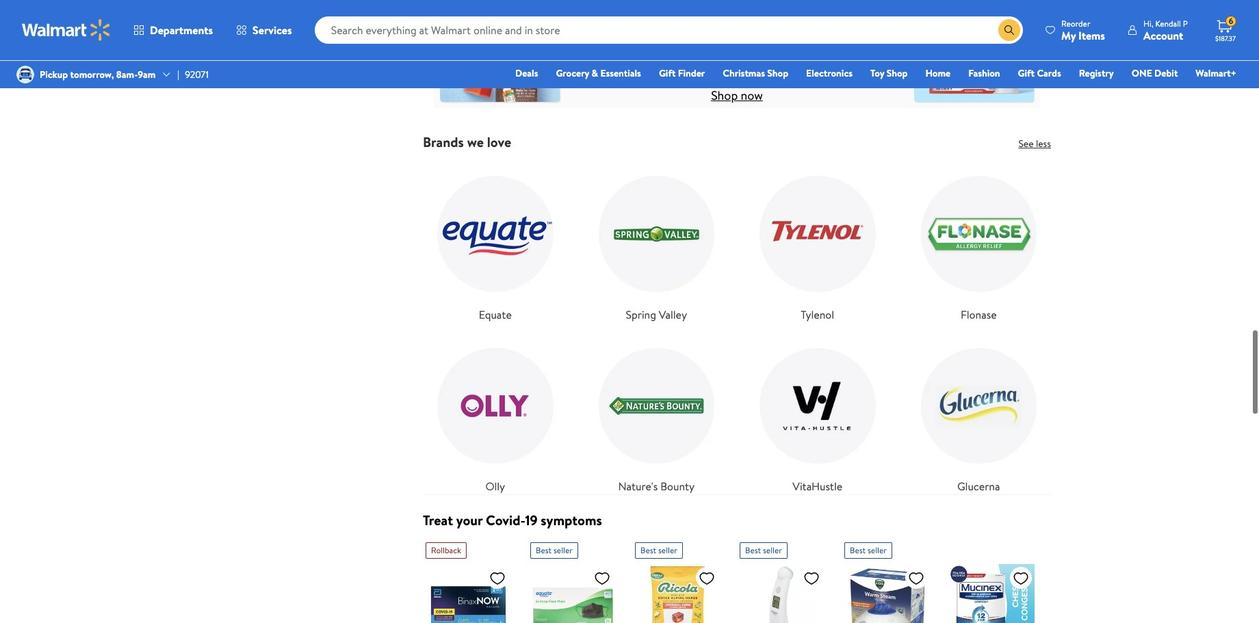 Task type: vqa. For each thing, say whether or not it's contained in the screenshot.
| on the left of the page
yes



Task type: locate. For each thing, give the bounding box(es) containing it.
sub banner image
[[434, 23, 1041, 108]]

toy shop link
[[865, 66, 914, 81]]

gift for gift cards
[[1019, 66, 1035, 80]]

less
[[1037, 137, 1052, 151]]

1 seller from the left
[[554, 545, 573, 557]]

flonase
[[961, 307, 997, 322]]

registry
[[1080, 66, 1114, 80]]

best seller down symptoms
[[536, 545, 573, 557]]

best seller
[[536, 545, 573, 557], [641, 545, 678, 557], [746, 545, 782, 557], [850, 545, 887, 557]]

shop for christmas shop
[[768, 66, 789, 80]]

your right all
[[690, 59, 713, 76]]

ups
[[840, 28, 873, 59]]

christmas
[[723, 66, 765, 80]]

toy
[[871, 66, 885, 80]]

best for 3rd product group from right
[[746, 545, 761, 557]]

best seller up 'vicks warm steam vaporizer humidifier, 600 sq ft, white, v150ryupc' image
[[850, 545, 887, 557]]

shop right toy
[[887, 66, 908, 80]]

cards
[[1038, 66, 1062, 80]]

haves
[[746, 59, 775, 76]]

gift
[[659, 66, 676, 80], [1019, 66, 1035, 80]]

nature's bounty link
[[584, 334, 729, 495]]

0 vertical spatial your
[[690, 59, 713, 76]]

seller for 'vicks warm steam vaporizer humidifier, 600 sq ft, white, v150ryupc' image
[[868, 545, 887, 557]]

brands we love
[[423, 133, 512, 151]]

shop right christmas
[[768, 66, 789, 80]]

1 vertical spatial your
[[457, 512, 483, 530]]

ricola original herb cough drops - 45 count image
[[635, 565, 721, 624]]

christmas shop
[[723, 66, 789, 80]]

spring
[[626, 307, 657, 322]]

equate earloop disposable face masks, black, 25 count image
[[531, 565, 616, 624]]

best seller for second product group from the right
[[850, 545, 887, 557]]

delivered.
[[778, 59, 830, 76]]

gift finder link
[[653, 66, 712, 81]]

add to favorites list, ricola original herb cough drops - 45 count image
[[699, 570, 715, 588]]

your right treat
[[457, 512, 483, 530]]

seller down symptoms
[[554, 545, 573, 557]]

best up equate temple touch 6-second digital thermometer image on the bottom
[[746, 545, 761, 557]]

departments button
[[122, 14, 225, 47]]

best seller for 3rd product group
[[641, 545, 678, 557]]

1 horizontal spatial shop
[[768, 66, 789, 80]]

1 best from the left
[[536, 545, 552, 557]]

list
[[415, 151, 1060, 495]]

tylenol link
[[746, 162, 890, 323]]

best seller up equate temple touch 6-second digital thermometer image on the bottom
[[746, 545, 782, 557]]

Search search field
[[315, 16, 1024, 44]]

pickup tomorrow, 8am-9am
[[40, 68, 156, 81]]

home link
[[920, 66, 957, 81]]

mucinex maximum strength 12-hour chest congestion expectorant tablets, 14 count image
[[950, 565, 1035, 624]]

best up 'vicks warm steam vaporizer humidifier, 600 sq ft, white, v150ryupc' image
[[850, 545, 866, 557]]

grocery & essentials link
[[550, 66, 648, 81]]

add to favorites list, vicks warm steam vaporizer humidifier, 600 sq ft, white, v150ryupc image
[[909, 570, 925, 588]]

1 best seller from the left
[[536, 545, 573, 557]]

seller up ricola original herb cough drops - 45 count image
[[659, 545, 678, 557]]

0 horizontal spatial gift
[[659, 66, 676, 80]]

seller for equate earloop disposable face masks, black, 25 count image
[[554, 545, 573, 557]]

walmart+ link
[[1190, 66, 1243, 81]]

shop for toy shop
[[887, 66, 908, 80]]

gift cards
[[1019, 66, 1062, 80]]

fashion link
[[963, 66, 1007, 81]]

|
[[178, 68, 179, 81]]

4 best from the left
[[850, 545, 866, 557]]

electronics link
[[800, 66, 859, 81]]

2 best seller from the left
[[641, 545, 678, 557]]

electronics
[[807, 66, 853, 80]]

1 horizontal spatial gift
[[1019, 66, 1035, 80]]

best up ricola original herb cough drops - 45 count image
[[641, 545, 657, 557]]

2 horizontal spatial shop
[[887, 66, 908, 80]]

best down 19
[[536, 545, 552, 557]]

covid-
[[486, 512, 525, 530]]

shop left now
[[711, 87, 738, 104]]

your
[[690, 59, 713, 76], [457, 512, 483, 530]]

equate
[[479, 307, 512, 322]]

kendall
[[1156, 17, 1182, 29]]

search icon image
[[1004, 25, 1015, 36]]

shop now
[[711, 87, 763, 104]]

hi,
[[1144, 17, 1154, 29]]

best seller up ricola original herb cough drops - 45 count image
[[641, 545, 678, 557]]

one debit
[[1132, 66, 1179, 80]]

equate link
[[423, 162, 568, 323]]

binaxnow covid‐19 antigen self test, 1 pack, double, 2-count, at home covid-19 test, 2 tests image
[[426, 565, 511, 624]]

3 best seller from the left
[[746, 545, 782, 557]]

Walmart Site-Wide search field
[[315, 16, 1024, 44]]

reorder my items
[[1062, 17, 1106, 43]]

items
[[1079, 28, 1106, 43]]

2 gift from the left
[[1019, 66, 1035, 80]]

one
[[1132, 66, 1153, 80]]

services button
[[225, 14, 304, 47]]

3 seller from the left
[[763, 545, 782, 557]]

3 best from the left
[[746, 545, 761, 557]]

seller up 'vicks warm steam vaporizer humidifier, 600 sq ft, white, v150ryupc' image
[[868, 545, 887, 557]]

1 gift from the left
[[659, 66, 676, 80]]

vitahustle
[[793, 479, 843, 494]]

gift left the cards
[[1019, 66, 1035, 80]]

4 best seller from the left
[[850, 545, 887, 557]]

symptoms
[[541, 512, 602, 530]]

4 seller from the left
[[868, 545, 887, 557]]

2 seller from the left
[[659, 545, 678, 557]]

subscribe for easy stock-ups have all your must haves delivered.
[[602, 28, 873, 76]]

deals link
[[509, 66, 545, 81]]

 image
[[16, 66, 34, 84]]

gift left finder
[[659, 66, 676, 80]]

best
[[536, 545, 552, 557], [641, 545, 657, 557], [746, 545, 761, 557], [850, 545, 866, 557]]

debit
[[1155, 66, 1179, 80]]

p
[[1184, 17, 1189, 29]]

treat your covid-19 symptoms
[[423, 512, 602, 530]]

add to favorites list, binaxnow covid‐19 antigen self test, 1 pack, double, 2-count, at home covid-19 test, 2 tests image
[[490, 570, 506, 588]]

gift finder
[[659, 66, 705, 80]]

1 horizontal spatial your
[[690, 59, 713, 76]]

subscribe
[[602, 28, 695, 59]]

christmas shop link
[[717, 66, 795, 81]]

shop inside 'link'
[[768, 66, 789, 80]]

3 product group from the left
[[635, 538, 721, 624]]

1 product group from the left
[[426, 538, 511, 624]]

glucerna link
[[907, 334, 1052, 495]]

seller up equate temple touch 6-second digital thermometer image on the bottom
[[763, 545, 782, 557]]

product group
[[426, 538, 511, 624], [531, 538, 616, 624], [635, 538, 721, 624], [740, 538, 826, 624], [845, 538, 930, 624], [950, 538, 1035, 624]]

seller for equate temple touch 6-second digital thermometer image on the bottom
[[763, 545, 782, 557]]

seller
[[554, 545, 573, 557], [659, 545, 678, 557], [763, 545, 782, 557], [868, 545, 887, 557]]

2 best from the left
[[641, 545, 657, 557]]



Task type: describe. For each thing, give the bounding box(es) containing it.
walmart+
[[1196, 66, 1237, 80]]

toy shop
[[871, 66, 908, 80]]

hi, kendall p account
[[1144, 17, 1189, 43]]

list containing equate
[[415, 151, 1060, 495]]

have
[[645, 59, 672, 76]]

6
[[1229, 15, 1234, 27]]

vitahustle link
[[746, 334, 890, 495]]

now
[[741, 87, 763, 104]]

seller for ricola original herb cough drops - 45 count image
[[659, 545, 678, 557]]

4 product group from the left
[[740, 538, 826, 624]]

home
[[926, 66, 951, 80]]

olly link
[[423, 334, 568, 495]]

we
[[467, 133, 484, 151]]

19
[[525, 512, 538, 530]]

olly
[[486, 479, 505, 494]]

$187.37
[[1216, 34, 1236, 43]]

grocery & essentials
[[556, 66, 641, 80]]

6 product group from the left
[[950, 538, 1035, 624]]

92071
[[185, 68, 209, 81]]

brands
[[423, 133, 464, 151]]

your inside subscribe for easy stock-ups have all your must haves delivered.
[[690, 59, 713, 76]]

stock-
[[780, 28, 840, 59]]

love
[[487, 133, 512, 151]]

| 92071
[[178, 68, 209, 81]]

&
[[592, 66, 598, 80]]

see
[[1019, 137, 1034, 151]]

glucerna
[[958, 479, 1001, 494]]

for
[[700, 28, 729, 59]]

bounty
[[661, 479, 695, 494]]

spring valley
[[626, 307, 687, 322]]

best for fifth product group from right
[[536, 545, 552, 557]]

9am
[[138, 68, 156, 81]]

account
[[1144, 28, 1184, 43]]

registry link
[[1073, 66, 1121, 81]]

best for second product group from the right
[[850, 545, 866, 557]]

must
[[716, 59, 743, 76]]

walmart image
[[22, 19, 111, 41]]

best for 3rd product group
[[641, 545, 657, 557]]

8am-
[[116, 68, 138, 81]]

my
[[1062, 28, 1076, 43]]

gift for gift finder
[[659, 66, 676, 80]]

see less button
[[1019, 137, 1052, 151]]

vicks warm steam vaporizer humidifier, 600 sq ft, white, v150ryupc image
[[845, 565, 930, 624]]

tomorrow,
[[70, 68, 114, 81]]

equate temple touch 6-second digital thermometer image
[[740, 565, 826, 624]]

best seller for 3rd product group from right
[[746, 545, 782, 557]]

treat
[[423, 512, 453, 530]]

fashion
[[969, 66, 1001, 80]]

tylenol
[[801, 307, 835, 322]]

best seller for fifth product group from right
[[536, 545, 573, 557]]

valley
[[659, 307, 687, 322]]

see less
[[1019, 137, 1052, 151]]

5 product group from the left
[[845, 538, 930, 624]]

one debit link
[[1126, 66, 1185, 81]]

add to favorites list, equate earloop disposable face masks, black, 25 count image
[[594, 570, 611, 588]]

6 $187.37
[[1216, 15, 1236, 43]]

nature's
[[619, 479, 658, 494]]

departments
[[150, 23, 213, 38]]

2 product group from the left
[[531, 538, 616, 624]]

0 horizontal spatial your
[[457, 512, 483, 530]]

reorder
[[1062, 17, 1091, 29]]

add to favorites list, mucinex maximum strength 12-hour chest congestion expectorant tablets, 14 count image
[[1013, 570, 1030, 588]]

finder
[[678, 66, 705, 80]]

all
[[675, 59, 687, 76]]

deals
[[516, 66, 538, 80]]

gift cards link
[[1012, 66, 1068, 81]]

shop now link
[[711, 87, 763, 104]]

add to favorites list, equate temple touch 6-second digital thermometer image
[[804, 570, 820, 588]]

spring valley link
[[584, 162, 729, 323]]

product group containing rollback
[[426, 538, 511, 624]]

services
[[253, 23, 292, 38]]

nature's bounty
[[619, 479, 695, 494]]

rollback
[[431, 545, 461, 557]]

essentials
[[601, 66, 641, 80]]

pickup
[[40, 68, 68, 81]]

easy
[[734, 28, 775, 59]]

0 horizontal spatial shop
[[711, 87, 738, 104]]

grocery
[[556, 66, 590, 80]]

flonase link
[[907, 162, 1052, 323]]



